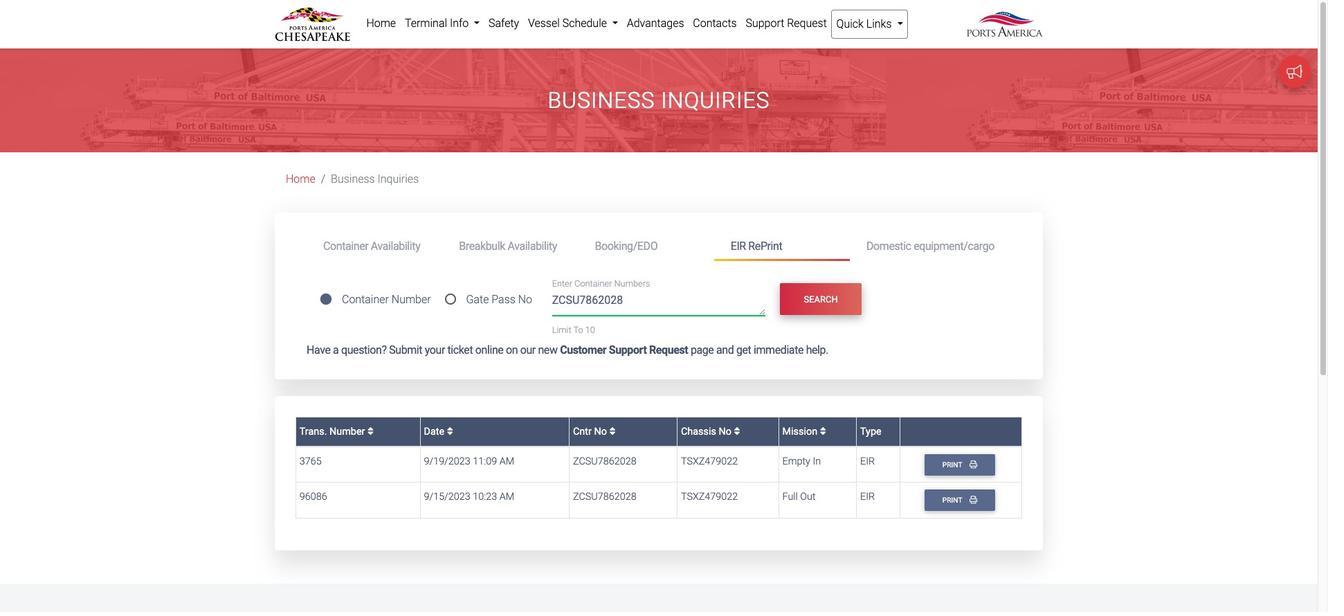 Task type: locate. For each thing, give the bounding box(es) containing it.
availability up container number
[[371, 239, 421, 253]]

1 print image from the top
[[970, 460, 978, 468]]

availability for breakbulk availability
[[508, 239, 557, 253]]

pass
[[492, 293, 516, 306]]

2 print image from the top
[[970, 496, 978, 504]]

advantages
[[627, 17, 685, 30]]

eir right out
[[861, 491, 875, 503]]

sort image inside chassis no link
[[734, 426, 741, 436]]

sort image for date
[[447, 426, 453, 436]]

sort image for chassis no
[[734, 426, 741, 436]]

container up container number
[[323, 239, 369, 253]]

0 horizontal spatial support
[[609, 344, 647, 357]]

1 vertical spatial request
[[650, 344, 689, 357]]

1 vertical spatial eir
[[861, 455, 875, 467]]

0 vertical spatial print
[[943, 460, 965, 469]]

1 tsxz479022 from the top
[[681, 455, 738, 467]]

1 vertical spatial print
[[943, 496, 965, 505]]

1 availability from the left
[[371, 239, 421, 253]]

1 sort image from the left
[[368, 426, 374, 436]]

0 horizontal spatial request
[[650, 344, 689, 357]]

sort image right "cntr"
[[610, 426, 616, 436]]

1 sort image from the left
[[447, 426, 453, 436]]

support right contacts
[[746, 17, 785, 30]]

1 vertical spatial container
[[575, 279, 612, 289]]

1 horizontal spatial availability
[[508, 239, 557, 253]]

1 zcsu7862028 from the top
[[573, 455, 637, 467]]

vessel schedule link
[[524, 10, 623, 37]]

0 horizontal spatial home
[[286, 173, 316, 186]]

0 vertical spatial tsxz479022
[[681, 455, 738, 467]]

sort image inside date link
[[447, 426, 453, 436]]

sort image right chassis
[[734, 426, 741, 436]]

1 vertical spatial number
[[330, 426, 365, 438]]

container right enter
[[575, 279, 612, 289]]

2 availability from the left
[[508, 239, 557, 253]]

availability
[[371, 239, 421, 253], [508, 239, 557, 253]]

number right trans.
[[330, 426, 365, 438]]

3 sort image from the left
[[820, 426, 827, 436]]

2 sort image from the left
[[610, 426, 616, 436]]

no right "cntr"
[[594, 426, 607, 438]]

eir reprint
[[731, 239, 783, 253]]

request left page
[[650, 344, 689, 357]]

0 vertical spatial home
[[367, 17, 396, 30]]

availability up enter
[[508, 239, 557, 253]]

your
[[425, 344, 445, 357]]

1 vertical spatial print image
[[970, 496, 978, 504]]

no right pass
[[519, 293, 533, 306]]

1 vertical spatial home link
[[286, 173, 316, 186]]

1 horizontal spatial sort image
[[734, 426, 741, 436]]

help.
[[807, 344, 829, 357]]

2 am from the top
[[500, 491, 515, 503]]

0 horizontal spatial availability
[[371, 239, 421, 253]]

2 print from the top
[[943, 496, 965, 505]]

1 horizontal spatial sort image
[[610, 426, 616, 436]]

booking/edo
[[595, 239, 658, 253]]

container availability link
[[307, 234, 443, 259]]

2 zcsu7862028 from the top
[[573, 491, 637, 503]]

limit
[[552, 325, 572, 335]]

sort image
[[368, 426, 374, 436], [610, 426, 616, 436]]

9/15/2023
[[424, 491, 471, 503]]

1 horizontal spatial home
[[367, 17, 396, 30]]

0 horizontal spatial inquiries
[[378, 173, 419, 186]]

print for out
[[943, 496, 965, 505]]

print for in
[[943, 460, 965, 469]]

breakbulk availability link
[[443, 234, 579, 259]]

1 print link from the top
[[925, 454, 996, 476]]

2 vertical spatial container
[[342, 293, 389, 306]]

reprint
[[749, 239, 783, 253]]

links
[[867, 17, 892, 30]]

print link for empty in
[[925, 454, 996, 476]]

business inquiries
[[548, 87, 770, 114], [331, 173, 419, 186]]

10
[[586, 325, 596, 335]]

cntr no link
[[573, 426, 616, 438]]

full
[[783, 491, 798, 503]]

print
[[943, 460, 965, 469], [943, 496, 965, 505]]

1 am from the top
[[500, 455, 515, 467]]

am for 9/19/2023 11:09 am
[[500, 455, 515, 467]]

3765
[[300, 455, 322, 467]]

number up submit
[[392, 293, 431, 306]]

sort image inside trans. number link
[[368, 426, 374, 436]]

sort image inside mission link
[[820, 426, 827, 436]]

container number
[[342, 293, 431, 306]]

inquiries
[[661, 87, 770, 114], [378, 173, 419, 186]]

eir reprint link
[[714, 234, 850, 261]]

zcsu7862028 for 9/19/2023 11:09 am
[[573, 455, 637, 467]]

2 horizontal spatial sort image
[[820, 426, 827, 436]]

0 vertical spatial business
[[548, 87, 655, 114]]

number
[[392, 293, 431, 306], [330, 426, 365, 438]]

date
[[424, 426, 447, 438]]

no
[[519, 293, 533, 306], [594, 426, 607, 438], [719, 426, 732, 438]]

0 horizontal spatial sort image
[[368, 426, 374, 436]]

1 vertical spatial am
[[500, 491, 515, 503]]

gate pass no
[[466, 293, 533, 306]]

0 horizontal spatial number
[[330, 426, 365, 438]]

quick links
[[837, 17, 895, 30]]

eir
[[731, 239, 746, 253], [861, 455, 875, 467], [861, 491, 875, 503]]

0 vertical spatial zcsu7862028
[[573, 455, 637, 467]]

0 vertical spatial request
[[788, 17, 827, 30]]

request inside 'link'
[[788, 17, 827, 30]]

am
[[500, 455, 515, 467], [500, 491, 515, 503]]

1 vertical spatial home
[[286, 173, 316, 186]]

2 tsxz479022 from the top
[[681, 491, 738, 503]]

in
[[813, 455, 821, 467]]

0 vertical spatial number
[[392, 293, 431, 306]]

1 vertical spatial print link
[[925, 490, 996, 511]]

2 sort image from the left
[[734, 426, 741, 436]]

home for topmost home link
[[367, 17, 396, 30]]

sort image for trans. number
[[368, 426, 374, 436]]

zcsu7862028 for 9/15/2023 10:23 am
[[573, 491, 637, 503]]

9/19/2023 11:09 am
[[424, 455, 515, 467]]

home
[[367, 17, 396, 30], [286, 173, 316, 186]]

2 horizontal spatial no
[[719, 426, 732, 438]]

1 vertical spatial inquiries
[[378, 173, 419, 186]]

1 horizontal spatial support
[[746, 17, 785, 30]]

sort image inside cntr no link
[[610, 426, 616, 436]]

tsxz479022 for full
[[681, 491, 738, 503]]

no right chassis
[[719, 426, 732, 438]]

0 vertical spatial container
[[323, 239, 369, 253]]

0 vertical spatial business inquiries
[[548, 87, 770, 114]]

9/15/2023 10:23 am
[[424, 491, 515, 503]]

1 horizontal spatial home link
[[362, 10, 401, 37]]

support
[[746, 17, 785, 30], [609, 344, 647, 357]]

1 horizontal spatial no
[[594, 426, 607, 438]]

customer
[[560, 344, 607, 357]]

print image
[[970, 460, 978, 468], [970, 496, 978, 504]]

9/19/2023
[[424, 455, 471, 467]]

0 vertical spatial support
[[746, 17, 785, 30]]

1 horizontal spatial request
[[788, 17, 827, 30]]

business
[[548, 87, 655, 114], [331, 173, 375, 186]]

vessel schedule
[[528, 17, 610, 30]]

1 horizontal spatial number
[[392, 293, 431, 306]]

terminal info link
[[401, 10, 485, 37]]

2 vertical spatial eir
[[861, 491, 875, 503]]

date link
[[424, 426, 453, 438]]

domestic
[[867, 239, 912, 253]]

home link
[[362, 10, 401, 37], [286, 173, 316, 186]]

terminal info
[[405, 17, 472, 30]]

no for chassis no
[[719, 426, 732, 438]]

am right 10:23
[[500, 491, 515, 503]]

sort image up in
[[820, 426, 827, 436]]

sort image right trans.
[[368, 426, 374, 436]]

chassis no
[[681, 426, 734, 438]]

new
[[538, 344, 558, 357]]

support right customer
[[609, 344, 647, 357]]

request
[[788, 17, 827, 30], [650, 344, 689, 357]]

immediate
[[754, 344, 804, 357]]

request left 'quick'
[[788, 17, 827, 30]]

0 vertical spatial eir
[[731, 239, 746, 253]]

1 vertical spatial zcsu7862028
[[573, 491, 637, 503]]

0 vertical spatial print link
[[925, 454, 996, 476]]

am right 11:09
[[500, 455, 515, 467]]

sort image
[[447, 426, 453, 436], [734, 426, 741, 436], [820, 426, 827, 436]]

eir down type
[[861, 455, 875, 467]]

tsxz479022
[[681, 455, 738, 467], [681, 491, 738, 503]]

0 vertical spatial print image
[[970, 460, 978, 468]]

mission
[[783, 426, 820, 438]]

1 horizontal spatial inquiries
[[661, 87, 770, 114]]

0 vertical spatial am
[[500, 455, 515, 467]]

zcsu7862028
[[573, 455, 637, 467], [573, 491, 637, 503]]

get
[[737, 344, 752, 357]]

1 print from the top
[[943, 460, 965, 469]]

1 vertical spatial tsxz479022
[[681, 491, 738, 503]]

gate
[[466, 293, 489, 306]]

eir left reprint
[[731, 239, 746, 253]]

trans. number link
[[300, 426, 374, 438]]

container
[[323, 239, 369, 253], [575, 279, 612, 289], [342, 293, 389, 306]]

sort image up the 9/19/2023
[[447, 426, 453, 436]]

container up question?
[[342, 293, 389, 306]]

2 print link from the top
[[925, 490, 996, 511]]

support inside 'link'
[[746, 17, 785, 30]]

print link
[[925, 454, 996, 476], [925, 490, 996, 511]]

0 horizontal spatial sort image
[[447, 426, 453, 436]]

0 horizontal spatial business
[[331, 173, 375, 186]]

0 horizontal spatial business inquiries
[[331, 173, 419, 186]]



Task type: vqa. For each thing, say whether or not it's contained in the screenshot.
first Facility from right
no



Task type: describe. For each thing, give the bounding box(es) containing it.
breakbulk availability
[[459, 239, 557, 253]]

enter
[[552, 279, 573, 289]]

and
[[717, 344, 734, 357]]

search
[[804, 294, 838, 304]]

am for 9/15/2023 10:23 am
[[500, 491, 515, 503]]

safety link
[[485, 10, 524, 37]]

chassis no link
[[681, 426, 741, 438]]

cntr no
[[573, 426, 610, 438]]

1 horizontal spatial business inquiries
[[548, 87, 770, 114]]

numbers
[[615, 279, 651, 289]]

number for trans. number
[[330, 426, 365, 438]]

equipment/cargo
[[914, 239, 995, 253]]

enter container numbers
[[552, 279, 651, 289]]

type
[[861, 426, 882, 438]]

0 horizontal spatial home link
[[286, 173, 316, 186]]

quick
[[837, 17, 864, 30]]

submit
[[389, 344, 423, 357]]

cntr
[[573, 426, 592, 438]]

have a question? submit your ticket online on our new customer support request page and get immediate help.
[[307, 344, 829, 357]]

page
[[691, 344, 714, 357]]

full out
[[783, 491, 816, 503]]

1 vertical spatial support
[[609, 344, 647, 357]]

0 vertical spatial inquiries
[[661, 87, 770, 114]]

vessel
[[528, 17, 560, 30]]

empty
[[783, 455, 811, 467]]

support request
[[746, 17, 827, 30]]

our
[[521, 344, 536, 357]]

support request link
[[742, 10, 832, 37]]

quick links link
[[832, 10, 909, 39]]

sort image for cntr no
[[610, 426, 616, 436]]

print link for full out
[[925, 490, 996, 511]]

to
[[574, 325, 584, 335]]

info
[[450, 17, 469, 30]]

mission link
[[783, 426, 827, 438]]

online
[[476, 344, 504, 357]]

contacts
[[693, 17, 737, 30]]

trans.
[[300, 426, 327, 438]]

print image for full out
[[970, 496, 978, 504]]

eir for full out
[[861, 491, 875, 503]]

breakbulk
[[459, 239, 506, 253]]

container for container number
[[342, 293, 389, 306]]

container for container availability
[[323, 239, 369, 253]]

schedule
[[563, 17, 607, 30]]

terminal
[[405, 17, 447, 30]]

Enter Container Numbers text field
[[552, 292, 766, 316]]

10:23
[[473, 491, 497, 503]]

have
[[307, 344, 331, 357]]

on
[[506, 344, 518, 357]]

96086
[[300, 491, 327, 503]]

ticket
[[448, 344, 473, 357]]

advantages link
[[623, 10, 689, 37]]

sort image for mission
[[820, 426, 827, 436]]

availability for container availability
[[371, 239, 421, 253]]

a
[[333, 344, 339, 357]]

tsxz479022 for empty
[[681, 455, 738, 467]]

out
[[801, 491, 816, 503]]

empty in
[[783, 455, 821, 467]]

0 vertical spatial home link
[[362, 10, 401, 37]]

11:09
[[473, 455, 497, 467]]

eir for empty in
[[861, 455, 875, 467]]

1 vertical spatial business inquiries
[[331, 173, 419, 186]]

customer support request link
[[560, 344, 689, 357]]

chassis
[[681, 426, 717, 438]]

domestic equipment/cargo link
[[850, 234, 1012, 259]]

print image for empty in
[[970, 460, 978, 468]]

trans. number
[[300, 426, 368, 438]]

question?
[[341, 344, 387, 357]]

contacts link
[[689, 10, 742, 37]]

number for container number
[[392, 293, 431, 306]]

safety
[[489, 17, 520, 30]]

no for cntr no
[[594, 426, 607, 438]]

home for the leftmost home link
[[286, 173, 316, 186]]

1 horizontal spatial business
[[548, 87, 655, 114]]

1 vertical spatial business
[[331, 173, 375, 186]]

search button
[[781, 283, 862, 315]]

0 horizontal spatial no
[[519, 293, 533, 306]]

container availability
[[323, 239, 421, 253]]

limit to 10
[[552, 325, 596, 335]]

booking/edo link
[[579, 234, 714, 259]]

domestic equipment/cargo
[[867, 239, 995, 253]]



